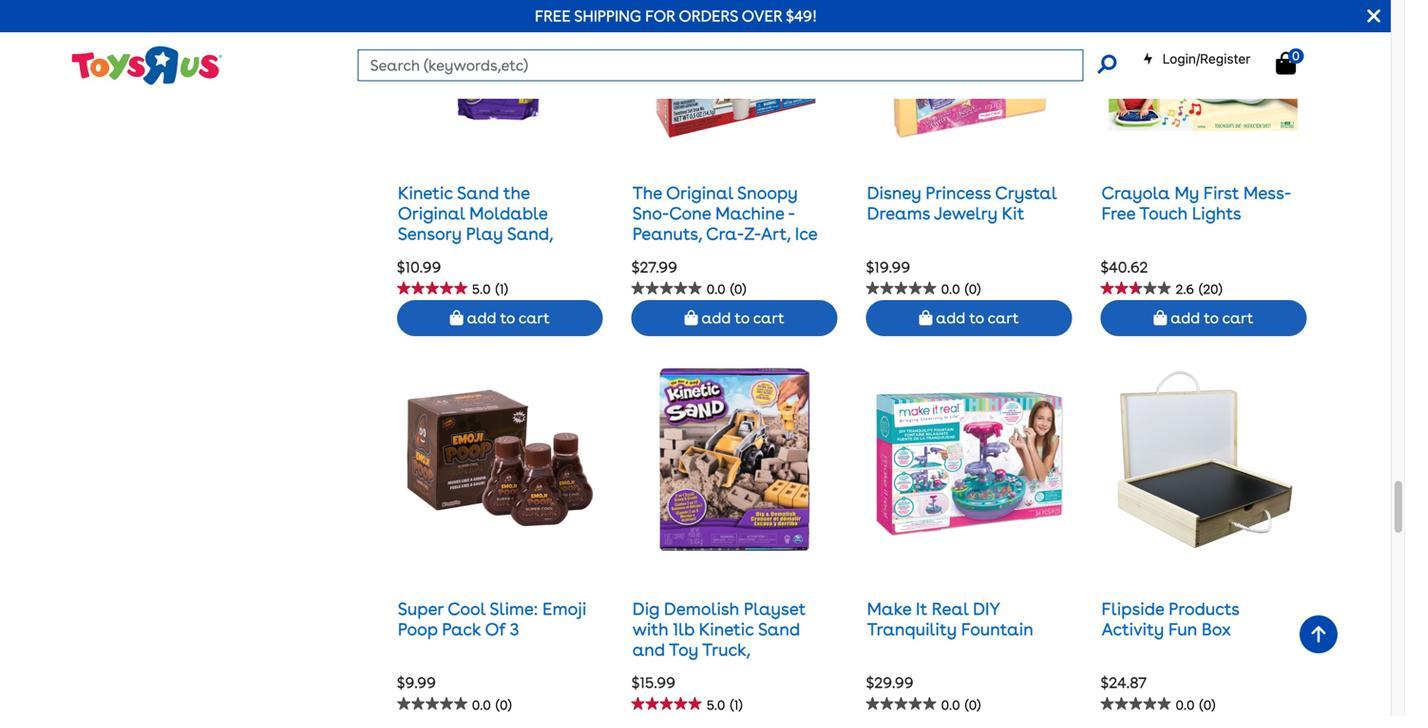 Task type: locate. For each thing, give the bounding box(es) containing it.
0 vertical spatial 5.0
[[472, 281, 491, 297]]

mess-
[[1243, 183, 1291, 203]]

1 vertical spatial kinetic
[[699, 619, 754, 640]]

0.0 for make it real  diy tranquility fountain
[[941, 697, 960, 713]]

kinetic inside kinetic sand the original moldable sensory play sand, brown, 2 pounds $10.99
[[398, 183, 453, 203]]

$19.99
[[866, 258, 910, 276]]

0.0 down tranquility
[[941, 697, 960, 713]]

lights
[[1192, 203, 1241, 224]]

3 cart from the left
[[988, 309, 1019, 327]]

4 add from the left
[[1171, 309, 1200, 327]]

ages
[[632, 285, 672, 306]]

0.0 right 6+
[[707, 281, 726, 297]]

3 shopping bag image from the left
[[1154, 310, 1167, 325]]

5.0 (1)
[[472, 281, 508, 297], [707, 697, 743, 713]]

3 add to cart button from the left
[[866, 300, 1072, 336]]

4 cart from the left
[[1222, 309, 1254, 327]]

super cool slime: emoji poop pack of 3 image
[[405, 365, 595, 555]]

3 add from the left
[[936, 309, 966, 327]]

(0) down fountain
[[965, 697, 981, 713]]

family
[[734, 265, 790, 285]]

my
[[1175, 183, 1199, 203]]

kinetic
[[398, 183, 453, 203], [699, 619, 754, 640]]

0 vertical spatial kit
[[1002, 203, 1024, 224]]

1 horizontal spatial original
[[666, 183, 733, 203]]

3 to from the left
[[969, 309, 984, 327]]

2 add to cart button from the left
[[631, 300, 838, 336]]

0.0 (0) down of
[[472, 697, 512, 713]]

moldable
[[469, 203, 548, 224]]

to for the original snoopy sno-cone machine - peanuts, cra-z-art, ice shaver kit with flavor pack, kids & family ages 6+
[[735, 309, 750, 327]]

1 cart from the left
[[519, 309, 550, 327]]

1 vertical spatial shopping bag image
[[685, 310, 698, 325]]

dig demolish playset with 1lb kinetic sand and toy truck,
[[632, 599, 806, 660]]

1 add to cart button from the left
[[397, 300, 603, 336]]

0 vertical spatial (1)
[[495, 281, 508, 297]]

add to cart for kinetic sand the original moldable sensory play sand, brown, 2 pounds
[[463, 309, 550, 327]]

the original snoopy sno-cone machine - peanuts, cra-z-art, ice shaver kit with flavor pack, kids & family ages 6+ image
[[639, 0, 830, 139]]

crystal
[[995, 183, 1057, 203]]

kit
[[1002, 203, 1024, 224], [692, 244, 715, 265]]

0.0 (0) down the fun
[[1176, 697, 1215, 713]]

None search field
[[358, 49, 1117, 81]]

0 horizontal spatial shopping bag image
[[450, 310, 463, 325]]

crayola my first mess- free touch lights
[[1102, 183, 1291, 224]]

Enter Keyword or Item No. search field
[[358, 49, 1083, 81]]

1 horizontal spatial shopping bag image
[[1276, 52, 1296, 75]]

jewelry
[[934, 203, 997, 224]]

1 horizontal spatial 5.0 (1)
[[707, 697, 743, 713]]

1 horizontal spatial 5.0
[[707, 697, 725, 713]]

1 horizontal spatial shopping bag image
[[919, 310, 932, 325]]

1 horizontal spatial kinetic
[[699, 619, 754, 640]]

1 horizontal spatial sand
[[758, 619, 800, 640]]

add to cart button
[[397, 300, 603, 336], [631, 300, 838, 336], [866, 300, 1072, 336], [1101, 300, 1307, 336]]

0 horizontal spatial sand
[[457, 183, 499, 203]]

0.0 down of
[[472, 697, 491, 713]]

0 horizontal spatial 5.0
[[472, 281, 491, 297]]

1 add from the left
[[467, 309, 496, 327]]

original
[[666, 183, 733, 203], [398, 203, 465, 224]]

kit inside the original snoopy sno-cone machine - peanuts, cra-z-art, ice shaver kit with flavor pack, kids & family ages 6+
[[692, 244, 715, 265]]

2 horizontal spatial shopping bag image
[[1154, 310, 1167, 325]]

0 vertical spatial original
[[666, 183, 733, 203]]

add
[[467, 309, 496, 327], [701, 309, 731, 327], [936, 309, 966, 327], [1171, 309, 1200, 327]]

ice
[[795, 224, 817, 244]]

0.0 for flipside products activity fun box
[[1176, 697, 1195, 713]]

5.0 (1) down truck,
[[707, 697, 743, 713]]

sensory
[[398, 224, 462, 244]]

1 shopping bag image from the left
[[450, 310, 463, 325]]

5.0
[[472, 281, 491, 297], [707, 697, 725, 713]]

0 horizontal spatial (1)
[[495, 281, 508, 297]]

(0) for super cool slime: emoji poop pack of 3
[[496, 697, 512, 713]]

truck,
[[702, 640, 750, 660]]

sand up moldable
[[457, 183, 499, 203]]

0 vertical spatial sand
[[457, 183, 499, 203]]

(0) for flipside products activity fun box
[[1199, 697, 1215, 713]]

4 add to cart from the left
[[1167, 309, 1254, 327]]

kinetic up truck,
[[699, 619, 754, 640]]

2 add to cart from the left
[[698, 309, 784, 327]]

original up sensory
[[398, 203, 465, 224]]

z-
[[744, 224, 761, 244]]

1 vertical spatial 5.0 (1)
[[707, 697, 743, 713]]

original inside the original snoopy sno-cone machine - peanuts, cra-z-art, ice shaver kit with flavor pack, kids & family ages 6+
[[666, 183, 733, 203]]

0 horizontal spatial kinetic
[[398, 183, 453, 203]]

flipside products activity fun box image
[[1108, 365, 1299, 555]]

shopping bag image for crayola my first mess- free touch lights
[[1154, 310, 1167, 325]]

toy
[[669, 640, 698, 660]]

1 add to cart from the left
[[463, 309, 550, 327]]

0.0 (0) for super cool slime: emoji poop pack of 3
[[472, 697, 512, 713]]

the
[[632, 183, 662, 203]]

over
[[742, 7, 782, 25]]

shopping bag image for disney princess crystal dreams jewelry kit
[[919, 310, 932, 325]]

add for crayola my first mess- free touch lights
[[1171, 309, 1200, 327]]

sand
[[457, 183, 499, 203], [758, 619, 800, 640]]

dig demolish playset with 1lb kinetic sand and toy truck, link
[[632, 599, 806, 660]]

kids
[[680, 265, 714, 285]]

1 vertical spatial (1)
[[730, 697, 743, 713]]

(0) down of
[[496, 697, 512, 713]]

add for disney princess crystal dreams jewelry kit
[[936, 309, 966, 327]]

1 vertical spatial sand
[[758, 619, 800, 640]]

princess
[[926, 183, 991, 203]]

(1)
[[495, 281, 508, 297], [730, 697, 743, 713]]

0.0 (0) down fountain
[[941, 697, 981, 713]]

kinetic up sensory
[[398, 183, 453, 203]]

shopping bag image for kinetic sand the original moldable sensory play sand, brown, 2 pounds
[[450, 310, 463, 325]]

2 shopping bag image from the left
[[919, 310, 932, 325]]

kit down crystal
[[1002, 203, 1024, 224]]

0 horizontal spatial shopping bag image
[[685, 310, 698, 325]]

0 horizontal spatial original
[[398, 203, 465, 224]]

0 horizontal spatial 5.0 (1)
[[472, 281, 508, 297]]

activity
[[1102, 619, 1164, 640]]

of
[[485, 619, 506, 640]]

add to cart
[[463, 309, 550, 327], [698, 309, 784, 327], [932, 309, 1019, 327], [1167, 309, 1254, 327]]

sand,
[[507, 224, 553, 244]]

4 add to cart button from the left
[[1101, 300, 1307, 336]]

peanuts,
[[632, 224, 702, 244]]

flipside
[[1102, 599, 1164, 619]]

0.0
[[707, 281, 726, 297], [941, 281, 960, 297], [472, 697, 491, 713], [941, 697, 960, 713], [1176, 697, 1195, 713]]

0 vertical spatial shopping bag image
[[1276, 52, 1296, 75]]

1 vertical spatial 5.0
[[707, 697, 725, 713]]

shopping bag image
[[450, 310, 463, 325], [919, 310, 932, 325], [1154, 310, 1167, 325]]

disney princess crystal dreams jewelry kit image
[[874, 0, 1064, 139]]

0.0 down the jewelry
[[941, 281, 960, 297]]

shopping bag image
[[1276, 52, 1296, 75], [685, 310, 698, 325]]

3 add to cart from the left
[[932, 309, 1019, 327]]

5.0 down truck,
[[707, 697, 725, 713]]

original up the cone
[[666, 183, 733, 203]]

shopping bag image down 6+
[[685, 310, 698, 325]]

5.0 down pounds
[[472, 281, 491, 297]]

0.0 (0)
[[707, 281, 746, 297], [941, 281, 981, 297], [472, 697, 512, 713], [941, 697, 981, 713], [1176, 697, 1215, 713]]

0.0 down the fun
[[1176, 697, 1195, 713]]

(1) down truck,
[[730, 697, 743, 713]]

disney princess crystal dreams jewelry kit
[[867, 183, 1057, 224]]

sand down playset
[[758, 619, 800, 640]]

2 add from the left
[[701, 309, 731, 327]]

(20)
[[1199, 281, 1222, 297]]

$10.99
[[397, 258, 441, 276]]

add to cart button for disney princess crystal dreams jewelry kit
[[866, 300, 1072, 336]]

to
[[500, 309, 515, 327], [735, 309, 750, 327], [969, 309, 984, 327], [1204, 309, 1219, 327]]

free
[[535, 7, 571, 25]]

for
[[645, 7, 675, 25]]

kit up kids
[[692, 244, 715, 265]]

cool
[[448, 599, 486, 619]]

(1) down pounds
[[495, 281, 508, 297]]

add to cart button for the original snoopy sno-cone machine - peanuts, cra-z-art, ice shaver kit with flavor pack, kids & family ages 6+
[[631, 300, 838, 336]]

(0)
[[730, 281, 746, 297], [965, 281, 981, 297], [496, 697, 512, 713], [965, 697, 981, 713], [1199, 697, 1215, 713]]

5.0 (1) down pounds
[[472, 281, 508, 297]]

1 vertical spatial kit
[[692, 244, 715, 265]]

make
[[867, 599, 912, 619]]

2 cart from the left
[[753, 309, 784, 327]]

1 to from the left
[[500, 309, 515, 327]]

sno-
[[632, 203, 669, 224]]

1 horizontal spatial (1)
[[730, 697, 743, 713]]

make it real  diy tranquility fountain
[[867, 599, 1033, 640]]

0 horizontal spatial kit
[[692, 244, 715, 265]]

$15.99
[[631, 674, 675, 692]]

super cool slime: emoji poop pack of 3 link
[[398, 599, 586, 640]]

2 to from the left
[[735, 309, 750, 327]]

(0) down the box
[[1199, 697, 1215, 713]]

cart
[[519, 309, 550, 327], [753, 309, 784, 327], [988, 309, 1019, 327], [1222, 309, 1254, 327]]

shopping bag image right login/register
[[1276, 52, 1296, 75]]

0 vertical spatial kinetic
[[398, 183, 453, 203]]

original inside kinetic sand the original moldable sensory play sand, brown, 2 pounds $10.99
[[398, 203, 465, 224]]

it
[[916, 599, 927, 619]]

to for crayola my first mess- free touch lights
[[1204, 309, 1219, 327]]

cone
[[669, 203, 711, 224]]

with
[[719, 244, 757, 265]]

1 horizontal spatial kit
[[1002, 203, 1024, 224]]

4 to from the left
[[1204, 309, 1219, 327]]

1 vertical spatial original
[[398, 203, 465, 224]]



Task type: vqa. For each thing, say whether or not it's contained in the screenshot.


Task type: describe. For each thing, give the bounding box(es) containing it.
fountain
[[961, 619, 1033, 640]]

fun
[[1168, 619, 1197, 640]]

products
[[1169, 599, 1239, 619]]

flavor
[[762, 244, 814, 265]]

dig demolish playset with 1lb kinetic sand and toy truck, image
[[656, 365, 813, 555]]

2
[[457, 244, 467, 265]]

add for the original snoopy sno-cone machine - peanuts, cra-z-art, ice shaver kit with flavor pack, kids & family ages 6+
[[701, 309, 731, 327]]

demolish
[[664, 599, 739, 619]]

orders
[[679, 7, 738, 25]]

(0) down the jewelry
[[965, 281, 981, 297]]

login/register button
[[1143, 49, 1251, 68]]

shopping bag image inside the 0 link
[[1276, 52, 1296, 75]]

free shipping for orders over $49! link
[[535, 7, 817, 25]]

super
[[398, 599, 444, 619]]

the
[[503, 183, 530, 203]]

touch
[[1139, 203, 1188, 224]]

0.0 for super cool slime: emoji poop pack of 3
[[472, 697, 491, 713]]

dreams
[[867, 203, 930, 224]]

sand inside kinetic sand the original moldable sensory play sand, brown, 2 pounds $10.99
[[457, 183, 499, 203]]

diy
[[973, 599, 1000, 619]]

super cool slime: emoji poop pack of 3
[[398, 599, 586, 640]]

3
[[510, 619, 519, 640]]

and
[[632, 640, 665, 660]]

flipside products activity fun box link
[[1102, 599, 1239, 640]]

slime:
[[490, 599, 538, 619]]

tranquility
[[867, 619, 957, 640]]

login/register
[[1163, 51, 1251, 67]]

dig
[[632, 599, 660, 619]]

add to cart for crayola my first mess- free touch lights
[[1167, 309, 1254, 327]]

0 link
[[1276, 48, 1315, 76]]

pack,
[[632, 265, 675, 285]]

$24.87
[[1101, 674, 1147, 692]]

$40.62
[[1101, 258, 1148, 276]]

poop
[[398, 619, 438, 640]]

art,
[[761, 224, 791, 244]]

cart for kinetic sand the original moldable sensory play sand, brown, 2 pounds
[[519, 309, 550, 327]]

machine
[[715, 203, 784, 224]]

snoopy
[[737, 183, 798, 203]]

0 vertical spatial 5.0 (1)
[[472, 281, 508, 297]]

&
[[718, 265, 730, 285]]

add for kinetic sand the original moldable sensory play sand, brown, 2 pounds
[[467, 309, 496, 327]]

0.0 (0) down with
[[707, 281, 746, 297]]

make it real  diy tranquility fountain image
[[874, 365, 1064, 555]]

add to cart button for kinetic sand the original moldable sensory play sand, brown, 2 pounds
[[397, 300, 603, 336]]

real
[[932, 599, 969, 619]]

add to cart for the original snoopy sno-cone machine - peanuts, cra-z-art, ice shaver kit with flavor pack, kids & family ages 6+
[[698, 309, 784, 327]]

cra-
[[706, 224, 744, 244]]

free shipping for orders over $49!
[[535, 7, 817, 25]]

the original snoopy sno-cone machine - peanuts, cra-z-art, ice shaver kit with flavor pack, kids & family ages 6+
[[632, 183, 817, 306]]

kinetic sand the original moldable sensory play sand, brown, 2 pounds link
[[398, 183, 553, 265]]

box
[[1202, 619, 1231, 640]]

6+
[[676, 285, 697, 306]]

cart for crayola my first mess- free touch lights
[[1222, 309, 1254, 327]]

kinetic sand the original moldable sensory play sand, brown, 2 pounds image
[[422, 0, 578, 139]]

pack
[[442, 619, 481, 640]]

toys r us image
[[70, 44, 222, 87]]

playset
[[744, 599, 806, 619]]

shaver
[[632, 244, 688, 265]]

cart for the original snoopy sno-cone machine - peanuts, cra-z-art, ice shaver kit with flavor pack, kids & family ages 6+
[[753, 309, 784, 327]]

disney
[[867, 183, 921, 203]]

0.0 (0) for flipside products activity fun box
[[1176, 697, 1215, 713]]

brown,
[[398, 244, 453, 265]]

close button image
[[1367, 6, 1380, 27]]

add to cart button for crayola my first mess- free touch lights
[[1101, 300, 1307, 336]]

0.0 (0) down the jewelry
[[941, 281, 981, 297]]

to for disney princess crystal dreams jewelry kit
[[969, 309, 984, 327]]

0
[[1292, 48, 1300, 63]]

kit inside the disney princess crystal dreams jewelry kit
[[1002, 203, 1024, 224]]

make it real  diy tranquility fountain link
[[867, 599, 1033, 640]]

cart for disney princess crystal dreams jewelry kit
[[988, 309, 1019, 327]]

pounds
[[471, 244, 529, 265]]

add to cart for disney princess crystal dreams jewelry kit
[[932, 309, 1019, 327]]

$49!
[[786, 7, 817, 25]]

-
[[788, 203, 795, 224]]

(0) for make it real  diy tranquility fountain
[[965, 697, 981, 713]]

play
[[466, 224, 503, 244]]

2.6
[[1176, 281, 1194, 297]]

kinetic sand the original moldable sensory play sand, brown, 2 pounds $10.99
[[397, 183, 553, 276]]

emoji
[[542, 599, 586, 619]]

$29.99
[[866, 674, 914, 692]]

free
[[1102, 203, 1135, 224]]

crayola
[[1102, 183, 1170, 203]]

flipside products activity fun box
[[1102, 599, 1239, 640]]

crayola my first mess-free touch lights image
[[1108, 0, 1299, 139]]

crayola my first mess- free touch lights link
[[1102, 183, 1291, 224]]

the original snoopy sno-cone machine - peanuts, cra-z-art, ice shaver kit with flavor pack, kids & family ages 6+ link
[[632, 183, 817, 306]]

with
[[632, 619, 669, 640]]

1lb
[[673, 619, 695, 640]]

(0) right the &
[[730, 281, 746, 297]]

0.0 (0) for make it real  diy tranquility fountain
[[941, 697, 981, 713]]

first
[[1204, 183, 1239, 203]]

to for kinetic sand the original moldable sensory play sand, brown, 2 pounds
[[500, 309, 515, 327]]

kinetic inside dig demolish playset with 1lb kinetic sand and toy truck,
[[699, 619, 754, 640]]

disney princess crystal dreams jewelry kit link
[[867, 183, 1057, 224]]

sand inside dig demolish playset with 1lb kinetic sand and toy truck,
[[758, 619, 800, 640]]

shipping
[[574, 7, 641, 25]]

$9.99
[[397, 674, 436, 692]]



